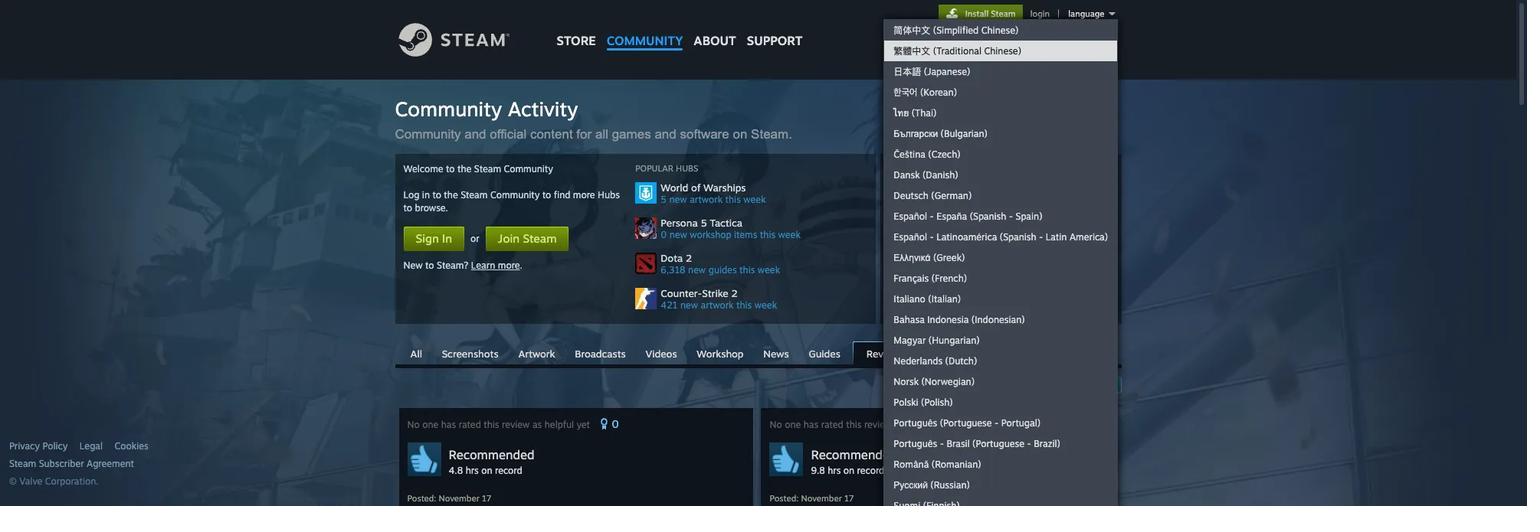 Task type: describe. For each thing, give the bounding box(es) containing it.
0 horizontal spatial more
[[498, 260, 520, 271]]

(thai)
[[912, 107, 937, 119]]

ελληνικά (greek) link
[[884, 247, 1117, 268]]

screenshots link
[[434, 342, 506, 364]]

- left brazil)
[[1027, 438, 1031, 450]]

this inside persona 5 tactica 0 new workshop items this week
[[760, 229, 776, 241]]

activity
[[508, 97, 578, 121]]

简体中文 (simplified chinese)
[[894, 25, 1018, 36]]

new to steam? learn more .
[[403, 260, 523, 271]]

português (portuguese - portugal)
[[894, 418, 1041, 429]]

steam?
[[437, 260, 468, 271]]

norsk (norwegian) link
[[884, 372, 1117, 392]]

brazil)
[[1034, 438, 1060, 450]]

review for recommended 4.8 hrs on record
[[502, 419, 530, 431]]

reviews link
[[852, 342, 918, 366]]

new
[[403, 260, 423, 271]]

community
[[607, 33, 683, 48]]

all link
[[403, 342, 430, 364]]

helpful for recommended 4.8 hrs on record
[[545, 419, 574, 431]]

한국어 (korean)
[[894, 87, 957, 98]]

(spanish for latinoamérica
[[1000, 231, 1036, 243]]

nederlands (dutch)
[[894, 356, 977, 367]]

(simplified
[[933, 25, 979, 36]]

5 inside persona 5 tactica 0 new workshop items this week
[[701, 217, 707, 229]]

support link
[[742, 0, 808, 52]]

counter-strike 2 link
[[661, 287, 867, 300]]

guides
[[809, 348, 840, 360]]

posted: november 17 for recommended 9.8 hrs on record
[[770, 493, 854, 504]]

in
[[422, 189, 430, 201]]

(russian)
[[930, 480, 970, 491]]

helpful for recommended 9.8 hrs on record
[[907, 419, 936, 431]]

install
[[965, 8, 988, 19]]

steam down official
[[474, 163, 501, 175]]

community up log in to the steam community to find more hubs to browse.
[[504, 163, 553, 175]]

9.8
[[811, 465, 825, 477]]

2 inside the "counter-strike 2 421 new artwork this week"
[[731, 287, 738, 300]]

as for recommended 4.8 hrs on record
[[532, 419, 542, 431]]

one for recommended 9.8 hrs on record
[[785, 419, 801, 431]]

português for português - brasil (portuguese - brazil)
[[894, 438, 937, 450]]

week inside persona 5 tactica 0 new workshop items this week
[[778, 229, 801, 241]]

português - brasil (portuguese - brazil)
[[894, 438, 1060, 450]]

dansk
[[894, 169, 920, 181]]

artwork for of
[[690, 194, 723, 205]]

america)
[[1070, 231, 1108, 243]]

español for español - latinoamérica (spanish - latin america)
[[894, 231, 927, 243]]

hubs inside log in to the steam community to find more hubs to browse.
[[598, 189, 620, 201]]

- left españa
[[930, 211, 934, 222]]

no one has rated this review as helpful yet for recommended 4.8 hrs on record
[[407, 419, 593, 431]]

português (portuguese - portugal) link
[[884, 413, 1117, 434]]

to right in
[[432, 189, 441, 201]]

- left latin
[[1039, 231, 1043, 243]]

chinese) for 简体中文 (simplified chinese)
[[981, 25, 1018, 36]]

españa
[[936, 211, 967, 222]]

this inside dota 2 6,318 new guides this week
[[739, 264, 755, 276]]

latin
[[1046, 231, 1067, 243]]

or
[[471, 233, 479, 244]]

most popular link
[[935, 376, 1030, 393]]

steam inside log in to the steam community to find more hubs to browse.
[[461, 189, 488, 201]]

română (romanian)
[[894, 459, 981, 470]]

steam for cookies steam subscriber agreement © valve corporation.
[[9, 458, 36, 470]]

español for español - españa (spanish - spain)
[[894, 211, 927, 222]]

български (bulgarian) link
[[884, 123, 1117, 144]]

recommended for recommended 4.8 hrs on record
[[449, 447, 534, 463]]

join
[[498, 231, 520, 246]]

dansk (danish)
[[894, 169, 958, 181]]

community up official
[[395, 97, 502, 121]]

login
[[1030, 8, 1050, 19]]

agreement
[[87, 458, 134, 470]]

bahasa indonesia (indonesian) link
[[884, 310, 1117, 330]]

0 for recommended 9.8 hrs on record
[[974, 418, 981, 431]]

community up welcome
[[395, 127, 461, 142]]

français (french) link
[[884, 268, 1117, 289]]

on inside community activity community and official content for all games and software on steam.
[[733, 127, 747, 142]]

most popular
[[947, 378, 1018, 390]]

no for recommended 4.8 hrs on record
[[407, 419, 420, 431]]

17 for recommended 4.8 hrs on record
[[482, 493, 491, 504]]

week inside world of warships 5 new artwork this week
[[743, 194, 766, 205]]

(greek)
[[933, 252, 965, 264]]

magyar (hungarian) link
[[884, 330, 1117, 351]]

русский (russian) link
[[884, 475, 1117, 496]]

0 inside persona 5 tactica 0 new workshop items this week
[[661, 229, 667, 241]]

to left find
[[542, 189, 551, 201]]

日本語 (japanese)
[[894, 66, 970, 77]]

learn
[[471, 260, 495, 271]]

workshop
[[690, 229, 731, 241]]

people
[[910, 263, 941, 274]]

screenshots
[[442, 348, 499, 360]]

all
[[595, 127, 608, 142]]

on for recommended 4.8 hrs on record
[[481, 465, 492, 477]]

sign in link
[[403, 227, 464, 251]]

magyar
[[894, 335, 926, 346]]

games
[[612, 127, 651, 142]]

language
[[1068, 8, 1104, 19]]

no one has rated this review as helpful yet for recommended 9.8 hrs on record
[[770, 419, 955, 431]]

- left spain)
[[1009, 211, 1013, 222]]

sign
[[416, 231, 439, 246]]

portugal)
[[1001, 418, 1041, 429]]

español - españa (spanish - spain)
[[894, 211, 1042, 222]]

this inside the "counter-strike 2 421 new artwork this week"
[[736, 300, 752, 311]]

persona 5 tactica 0 new workshop items this week
[[661, 217, 801, 241]]

brasil
[[947, 438, 970, 450]]

1 horizontal spatial popular
[[976, 378, 1018, 390]]

(romanian)
[[932, 459, 981, 470]]

(traditional
[[933, 45, 981, 57]]

this up recommended 9.8 hrs on record
[[846, 419, 862, 431]]

ελληνικά
[[894, 252, 931, 264]]

polski (polish) link
[[884, 392, 1117, 413]]

한국어 (korean) link
[[884, 82, 1117, 103]]

- inside português (portuguese - portugal) link
[[995, 418, 999, 429]]

chinese) for 繁體中文 (traditional chinese)
[[984, 45, 1021, 57]]

5 inside world of warships 5 new artwork this week
[[661, 194, 667, 205]]

dota 2 6,318 new guides this week
[[661, 252, 780, 276]]

bahasa indonesia (indonesian)
[[894, 314, 1025, 326]]

ελληνικά (greek)
[[894, 252, 965, 264]]

(czech)
[[928, 149, 961, 160]]

sign in
[[416, 231, 452, 246]]

week inside dota 2 6,318 new guides this week
[[758, 264, 780, 276]]

(italian)
[[928, 293, 961, 305]]

polski (polish)
[[894, 397, 953, 408]]

|
[[1058, 8, 1060, 19]]

install steam link
[[938, 5, 1023, 23]]

community activity community and official content for all games and software on steam.
[[395, 97, 799, 142]]

community inside log in to the steam community to find more hubs to browse.
[[490, 189, 540, 201]]

1 and from the left
[[464, 127, 486, 142]]

log in to the steam community to find more hubs to browse.
[[403, 189, 620, 214]]

log
[[403, 189, 419, 201]]

recommended 9.8 hrs on record
[[811, 447, 897, 477]]

more inside log in to the steam community to find more hubs to browse.
[[573, 189, 595, 201]]

to right welcome
[[446, 163, 455, 175]]

русский
[[894, 480, 928, 491]]

privacy policy link
[[9, 441, 68, 453]]

login link
[[1027, 8, 1053, 19]]

find
[[554, 189, 570, 201]]

ไทย (thai) link
[[884, 103, 1117, 123]]

news link
[[756, 342, 797, 364]]

(german)
[[931, 190, 972, 202]]

this inside world of warships 5 new artwork this week
[[725, 194, 741, 205]]

čeština
[[894, 149, 926, 160]]

guides link
[[801, 342, 848, 364]]



Task type: locate. For each thing, give the bounding box(es) containing it.
steam for install steam
[[991, 8, 1016, 19]]

1 review from the left
[[502, 419, 530, 431]]

and left official
[[464, 127, 486, 142]]

português down polski (polish)
[[894, 418, 937, 429]]

(dutch)
[[945, 356, 977, 367]]

1 horizontal spatial posted: november 17
[[770, 493, 854, 504]]

steam.
[[751, 127, 792, 142]]

artwork up the tactica
[[690, 194, 723, 205]]

0 vertical spatial more
[[573, 189, 595, 201]]

0 horizontal spatial popular
[[635, 163, 673, 174]]

1 vertical spatial chinese)
[[984, 45, 1021, 57]]

1 vertical spatial español
[[894, 231, 927, 243]]

0 vertical spatial hubs
[[676, 163, 698, 174]]

record right 4.8
[[495, 465, 522, 477]]

the right welcome
[[457, 163, 471, 175]]

community up "join"
[[490, 189, 540, 201]]

popular up 'polski (polish)' link
[[976, 378, 1018, 390]]

persona
[[661, 217, 698, 229]]

artwork inside world of warships 5 new artwork this week
[[690, 194, 723, 205]]

software
[[680, 127, 729, 142]]

1 horizontal spatial posted:
[[770, 493, 799, 504]]

steam for join steam
[[523, 231, 557, 246]]

yet for recommended 9.8 hrs on record
[[939, 419, 952, 431]]

繁體中文 (traditional chinese)
[[894, 45, 1021, 57]]

1 horizontal spatial more
[[573, 189, 595, 201]]

1 yet from the left
[[576, 419, 590, 431]]

2 has from the left
[[804, 419, 818, 431]]

posted: november 17 for recommended 4.8 hrs on record
[[407, 493, 491, 504]]

español
[[894, 211, 927, 222], [894, 231, 927, 243]]

1 vertical spatial 5
[[701, 217, 707, 229]]

(spanish up español - latinoamérica (spanish - latin america) 'link'
[[970, 211, 1006, 222]]

new left of
[[669, 194, 687, 205]]

helpful down artwork
[[545, 419, 574, 431]]

on right 9.8
[[843, 465, 854, 477]]

简体中文 (simplified chinese) link
[[884, 20, 1117, 41]]

0 vertical spatial find
[[889, 163, 907, 174]]

0 vertical spatial the
[[457, 163, 471, 175]]

2 find from the top
[[889, 263, 907, 274]]

helpful down polski (polish)
[[907, 419, 936, 431]]

week up persona 5 tactica link
[[743, 194, 766, 205]]

- left brasil
[[940, 438, 944, 450]]

one down news
[[785, 419, 801, 431]]

(spanish for españa
[[970, 211, 1006, 222]]

find left people on the bottom right of the page
[[889, 263, 907, 274]]

2 no from the left
[[770, 419, 782, 431]]

strike
[[702, 287, 728, 300]]

dota
[[661, 252, 683, 264]]

0 horizontal spatial one
[[422, 419, 439, 431]]

reviews
[[866, 348, 904, 360]]

1 recommended from the left
[[449, 447, 534, 463]]

- up português - brasil (portuguese - brazil) link
[[995, 418, 999, 429]]

review for recommended 9.8 hrs on record
[[864, 419, 892, 431]]

1 horizontal spatial hrs
[[828, 465, 841, 477]]

(portuguese up brasil
[[940, 418, 992, 429]]

17 down recommended 4.8 hrs on record at the left of the page
[[482, 493, 491, 504]]

posted: november 17 down 4.8
[[407, 493, 491, 504]]

on inside recommended 4.8 hrs on record
[[481, 465, 492, 477]]

1 español from the top
[[894, 211, 927, 222]]

find people
[[889, 263, 941, 274]]

1 vertical spatial hubs
[[598, 189, 620, 201]]

0 vertical spatial artwork
[[690, 194, 723, 205]]

find for find hubs
[[889, 163, 907, 174]]

new right '421'
[[680, 300, 698, 311]]

1 vertical spatial (spanish
[[1000, 231, 1036, 243]]

as up recommended 4.8 hrs on record at the left of the page
[[532, 419, 542, 431]]

español inside 'link'
[[894, 231, 927, 243]]

about link
[[688, 0, 742, 52]]

world
[[661, 182, 688, 194]]

1 hrs from the left
[[466, 465, 479, 477]]

1 horizontal spatial helpful
[[907, 419, 936, 431]]

1 horizontal spatial and
[[655, 127, 676, 142]]

1 horizontal spatial yet
[[939, 419, 952, 431]]

1 record from the left
[[495, 465, 522, 477]]

november down 4.8
[[439, 493, 479, 504]]

0 vertical spatial (spanish
[[970, 211, 1006, 222]]

1 vertical spatial 2
[[731, 287, 738, 300]]

find for find people
[[889, 263, 907, 274]]

rated for recommended 9.8 hrs on record
[[821, 419, 843, 431]]

record inside recommended 4.8 hrs on record
[[495, 465, 522, 477]]

5 up persona
[[661, 194, 667, 205]]

yet for recommended 4.8 hrs on record
[[576, 419, 590, 431]]

1 horizontal spatial 5
[[701, 217, 707, 229]]

17 for recommended 9.8 hrs on record
[[844, 493, 854, 504]]

1 has from the left
[[441, 419, 456, 431]]

has up 9.8
[[804, 419, 818, 431]]

review up recommended 4.8 hrs on record at the left of the page
[[502, 419, 530, 431]]

this right the strike
[[736, 300, 752, 311]]

español down deutsch
[[894, 211, 927, 222]]

posted: for recommended 9.8 hrs on record
[[770, 493, 799, 504]]

november
[[439, 493, 479, 504], [801, 493, 842, 504]]

čeština (czech) link
[[884, 144, 1117, 165]]

1 horizontal spatial recommended
[[811, 447, 897, 463]]

chinese)
[[981, 25, 1018, 36], [984, 45, 1021, 57]]

0 horizontal spatial has
[[441, 419, 456, 431]]

review up recommended 9.8 hrs on record
[[864, 419, 892, 431]]

0 vertical spatial (portuguese
[[940, 418, 992, 429]]

week up 'dota 2' "link"
[[778, 229, 801, 241]]

chinese) down 简体中文 (simplified chinese) link
[[984, 45, 1021, 57]]

1 rated from the left
[[459, 419, 481, 431]]

new inside world of warships 5 new artwork this week
[[669, 194, 687, 205]]

6,318
[[661, 264, 685, 276]]

helpful
[[545, 419, 574, 431], [907, 419, 936, 431]]

português up română
[[894, 438, 937, 450]]

0 horizontal spatial no one has rated this review as helpful yet
[[407, 419, 593, 431]]

new
[[669, 194, 687, 205], [669, 229, 687, 241], [688, 264, 706, 276], [680, 300, 698, 311]]

record inside recommended 9.8 hrs on record
[[857, 465, 884, 477]]

2 record from the left
[[857, 465, 884, 477]]

1 vertical spatial (portuguese
[[972, 438, 1024, 450]]

0 horizontal spatial 0
[[612, 418, 619, 431]]

this up the tactica
[[725, 194, 741, 205]]

november for recommended 4.8 hrs on record
[[439, 493, 479, 504]]

norsk (norwegian)
[[894, 376, 975, 388]]

persona 5 tactica link
[[661, 217, 867, 229]]

1 november from the left
[[439, 493, 479, 504]]

1 horizontal spatial no one has rated this review as helpful yet
[[770, 419, 955, 431]]

on
[[733, 127, 747, 142], [481, 465, 492, 477], [843, 465, 854, 477]]

cookies steam subscriber agreement © valve corporation.
[[9, 441, 148, 487]]

of
[[691, 182, 701, 194]]

1 no one has rated this review as helpful yet from the left
[[407, 419, 593, 431]]

hrs for recommended 4.8 hrs on record
[[466, 465, 479, 477]]

繁體中文 (traditional chinese) link
[[884, 41, 1117, 61]]

0 vertical spatial 2
[[686, 252, 692, 264]]

more right find
[[573, 189, 595, 201]]

2 right the strike
[[731, 287, 738, 300]]

to right new at bottom
[[425, 260, 434, 271]]

recommended 4.8 hrs on record
[[449, 447, 534, 477]]

0 horizontal spatial posted: november 17
[[407, 493, 491, 504]]

hrs inside recommended 4.8 hrs on record
[[466, 465, 479, 477]]

0 vertical spatial português
[[894, 418, 937, 429]]

español up ελληνικά
[[894, 231, 927, 243]]

artwork down guides
[[701, 300, 734, 311]]

0 horizontal spatial rated
[[459, 419, 481, 431]]

rated up recommended 4.8 hrs on record at the left of the page
[[459, 419, 481, 431]]

hrs right 9.8
[[828, 465, 841, 477]]

yet
[[576, 419, 590, 431], [939, 419, 952, 431]]

0 horizontal spatial posted:
[[407, 493, 436, 504]]

on left steam. in the top of the page
[[733, 127, 747, 142]]

new inside the "counter-strike 2 421 new artwork this week"
[[680, 300, 698, 311]]

2 yet from the left
[[939, 419, 952, 431]]

(spanish inside español - españa (spanish - spain) link
[[970, 211, 1006, 222]]

the inside log in to the steam community to find more hubs to browse.
[[444, 189, 458, 201]]

2 português from the top
[[894, 438, 937, 450]]

steam inside cookies steam subscriber agreement © valve corporation.
[[9, 458, 36, 470]]

1 horizontal spatial no
[[770, 419, 782, 431]]

steam down 'welcome to the steam community'
[[461, 189, 488, 201]]

new up dota
[[669, 229, 687, 241]]

2 helpful from the left
[[907, 419, 936, 431]]

1 vertical spatial find
[[889, 263, 907, 274]]

review
[[502, 419, 530, 431], [864, 419, 892, 431]]

português inside português (portuguese - portugal) link
[[894, 418, 937, 429]]

1 posted: november 17 from the left
[[407, 493, 491, 504]]

2 recommended from the left
[[811, 447, 897, 463]]

1 horizontal spatial as
[[895, 419, 904, 431]]

yet down broadcasts
[[576, 419, 590, 431]]

artwork inside the "counter-strike 2 421 new artwork this week"
[[701, 300, 734, 311]]

português for português (portuguese - portugal)
[[894, 418, 937, 429]]

2 17 from the left
[[844, 493, 854, 504]]

new inside dota 2 6,318 new guides this week
[[688, 264, 706, 276]]

has for recommended 4.8 hrs on record
[[441, 419, 456, 431]]

world of warships 5 new artwork this week
[[661, 182, 766, 205]]

hubs right find
[[598, 189, 620, 201]]

learn more link
[[471, 260, 520, 271]]

world of warships link
[[661, 182, 867, 194]]

0 horizontal spatial and
[[464, 127, 486, 142]]

join steam
[[498, 231, 557, 246]]

november down 9.8
[[801, 493, 842, 504]]

polski
[[894, 397, 918, 408]]

2 one from the left
[[785, 419, 801, 431]]

no for recommended 9.8 hrs on record
[[770, 419, 782, 431]]

no one has rated this review as helpful yet up recommended 9.8 hrs on record
[[770, 419, 955, 431]]

0
[[661, 229, 667, 241], [612, 418, 619, 431], [974, 418, 981, 431]]

artwork for strike
[[701, 300, 734, 311]]

install steam
[[965, 8, 1016, 19]]

0 horizontal spatial 17
[[482, 493, 491, 504]]

steam inside 'link'
[[523, 231, 557, 246]]

find down čeština
[[889, 163, 907, 174]]

as down 'polski'
[[895, 419, 904, 431]]

the
[[457, 163, 471, 175], [444, 189, 458, 201]]

1 horizontal spatial 17
[[844, 493, 854, 504]]

1 posted: from the left
[[407, 493, 436, 504]]

counter-strike 2 421 new artwork this week
[[661, 287, 777, 311]]

0 vertical spatial 5
[[661, 194, 667, 205]]

2 horizontal spatial 0
[[974, 418, 981, 431]]

november for recommended 9.8 hrs on record
[[801, 493, 842, 504]]

policy
[[42, 441, 68, 452]]

0 horizontal spatial november
[[439, 493, 479, 504]]

0 horizontal spatial yet
[[576, 419, 590, 431]]

hrs inside recommended 9.8 hrs on record
[[828, 465, 841, 477]]

2 right dota
[[686, 252, 692, 264]]

1 vertical spatial português
[[894, 438, 937, 450]]

steam down privacy
[[9, 458, 36, 470]]

0 vertical spatial chinese)
[[981, 25, 1018, 36]]

1 horizontal spatial on
[[733, 127, 747, 142]]

2 review from the left
[[864, 419, 892, 431]]

0 for recommended 4.8 hrs on record
[[612, 418, 619, 431]]

1 horizontal spatial record
[[857, 465, 884, 477]]

warships
[[703, 182, 746, 194]]

this up recommended 4.8 hrs on record at the left of the page
[[484, 419, 499, 431]]

421
[[661, 300, 678, 311]]

as for recommended 9.8 hrs on record
[[895, 419, 904, 431]]

1 17 from the left
[[482, 493, 491, 504]]

record for recommended 4.8 hrs on record
[[495, 465, 522, 477]]

5 left the tactica
[[701, 217, 707, 229]]

hrs right 4.8
[[466, 465, 479, 477]]

more right learn
[[498, 260, 520, 271]]

4.8
[[449, 465, 463, 477]]

new right 6,318
[[688, 264, 706, 276]]

posted: for recommended 4.8 hrs on record
[[407, 493, 436, 504]]

2 no one has rated this review as helpful yet from the left
[[770, 419, 955, 431]]

0 vertical spatial popular
[[635, 163, 673, 174]]

2 horizontal spatial on
[[843, 465, 854, 477]]

(bulgarian)
[[941, 128, 988, 139]]

български
[[894, 128, 938, 139]]

0 vertical spatial español
[[894, 211, 927, 222]]

legal link
[[80, 441, 103, 453]]

1 horizontal spatial november
[[801, 493, 842, 504]]

0 horizontal spatial review
[[502, 419, 530, 431]]

(danish)
[[923, 169, 958, 181]]

1 horizontal spatial 2
[[731, 287, 738, 300]]

0 horizontal spatial no
[[407, 419, 420, 431]]

for
[[576, 127, 592, 142]]

1 helpful from the left
[[545, 419, 574, 431]]

videos
[[645, 348, 677, 360]]

0 horizontal spatial on
[[481, 465, 492, 477]]

1 horizontal spatial hubs
[[676, 163, 698, 174]]

indonesia
[[927, 314, 969, 326]]

one down all link at bottom
[[422, 419, 439, 431]]

has for recommended 9.8 hrs on record
[[804, 419, 818, 431]]

17 down recommended 9.8 hrs on record
[[844, 493, 854, 504]]

week down 'dota 2' "link"
[[755, 300, 777, 311]]

new inside persona 5 tactica 0 new workshop items this week
[[669, 229, 687, 241]]

0 horizontal spatial helpful
[[545, 419, 574, 431]]

0 up dota
[[661, 229, 667, 241]]

steam right "join"
[[523, 231, 557, 246]]

recommended up 9.8
[[811, 447, 897, 463]]

0 horizontal spatial record
[[495, 465, 522, 477]]

português
[[894, 418, 937, 429], [894, 438, 937, 450]]

hubs up of
[[676, 163, 698, 174]]

yet up brasil
[[939, 419, 952, 431]]

1 português from the top
[[894, 418, 937, 429]]

1 vertical spatial the
[[444, 189, 458, 201]]

this right items
[[760, 229, 776, 241]]

1 horizontal spatial 0
[[661, 229, 667, 241]]

recommended up 4.8
[[449, 447, 534, 463]]

1 horizontal spatial has
[[804, 419, 818, 431]]

record for recommended 9.8 hrs on record
[[857, 465, 884, 477]]

日本語
[[894, 66, 921, 77]]

and
[[464, 127, 486, 142], [655, 127, 676, 142]]

hubs
[[676, 163, 698, 174], [598, 189, 620, 201]]

0 horizontal spatial hrs
[[466, 465, 479, 477]]

week inside the "counter-strike 2 421 new artwork this week"
[[755, 300, 777, 311]]

on inside recommended 9.8 hrs on record
[[843, 465, 854, 477]]

the up browse.
[[444, 189, 458, 201]]

rated for recommended 4.8 hrs on record
[[459, 419, 481, 431]]

viewing
[[886, 377, 935, 390]]

no down all
[[407, 419, 420, 431]]

2 as from the left
[[895, 419, 904, 431]]

artwork link
[[511, 342, 563, 364]]

login | language
[[1030, 8, 1104, 19]]

1 one from the left
[[422, 419, 439, 431]]

recommended for recommended 9.8 hrs on record
[[811, 447, 897, 463]]

new for counter-
[[680, 300, 698, 311]]

workshop link
[[689, 342, 751, 364]]

română (romanian) link
[[884, 454, 1117, 475]]

find hubs
[[889, 163, 932, 174]]

(spanish down spain)
[[1000, 231, 1036, 243]]

简体中文
[[894, 25, 930, 36]]

(spanish inside español - latinoamérica (spanish - latin america) 'link'
[[1000, 231, 1036, 243]]

2 rated from the left
[[821, 419, 843, 431]]

no one has rated this review as helpful yet up recommended 4.8 hrs on record at the left of the page
[[407, 419, 593, 431]]

rated
[[459, 419, 481, 431], [821, 419, 843, 431]]

2 and from the left
[[655, 127, 676, 142]]

hrs for recommended 9.8 hrs on record
[[828, 465, 841, 477]]

0 up "português - brasil (portuguese - brazil)"
[[974, 418, 981, 431]]

posted: november 17 down 9.8
[[770, 493, 854, 504]]

steam up 简体中文 (simplified chinese) link
[[991, 8, 1016, 19]]

português inside português - brasil (portuguese - brazil) link
[[894, 438, 937, 450]]

on right 4.8
[[481, 465, 492, 477]]

2 posted: november 17 from the left
[[770, 493, 854, 504]]

1 horizontal spatial rated
[[821, 419, 843, 431]]

(portuguese up română (romanian) link
[[972, 438, 1024, 450]]

1 horizontal spatial one
[[785, 419, 801, 431]]

1 no from the left
[[407, 419, 420, 431]]

1 as from the left
[[532, 419, 542, 431]]

rated up recommended 9.8 hrs on record
[[821, 419, 843, 431]]

magyar (hungarian)
[[894, 335, 980, 346]]

week up counter-strike 2 link
[[758, 264, 780, 276]]

2 inside dota 2 6,318 new guides this week
[[686, 252, 692, 264]]

workshop
[[697, 348, 744, 360]]

privacy policy
[[9, 441, 68, 452]]

official
[[490, 127, 526, 142]]

0 horizontal spatial as
[[532, 419, 542, 431]]

0 horizontal spatial 5
[[661, 194, 667, 205]]

5
[[661, 194, 667, 205], [701, 217, 707, 229]]

new for world
[[669, 194, 687, 205]]

find
[[889, 163, 907, 174], [889, 263, 907, 274]]

news
[[763, 348, 789, 360]]

2 español from the top
[[894, 231, 927, 243]]

no down news
[[770, 419, 782, 431]]

(korean)
[[920, 87, 957, 98]]

0 horizontal spatial recommended
[[449, 447, 534, 463]]

to down log
[[403, 202, 412, 214]]

1 find from the top
[[889, 163, 907, 174]]

new for persona
[[669, 229, 687, 241]]

1 vertical spatial artwork
[[701, 300, 734, 311]]

0 down broadcasts
[[612, 418, 619, 431]]

popular up world
[[635, 163, 673, 174]]

steam
[[991, 8, 1016, 19], [474, 163, 501, 175], [461, 189, 488, 201], [523, 231, 557, 246], [9, 458, 36, 470]]

deutsch (german)
[[894, 190, 972, 202]]

繁體中文
[[894, 45, 930, 57]]

0 horizontal spatial hubs
[[598, 189, 620, 201]]

- up ελληνικά (greek)
[[930, 231, 934, 243]]

recommended
[[449, 447, 534, 463], [811, 447, 897, 463]]

nederlands
[[894, 356, 943, 367]]

and right 'games'
[[655, 127, 676, 142]]

artwork
[[518, 348, 555, 360]]

this right guides
[[739, 264, 755, 276]]

videos link
[[638, 342, 685, 364]]

on for recommended 9.8 hrs on record
[[843, 465, 854, 477]]

record left română
[[857, 465, 884, 477]]

2 posted: from the left
[[770, 493, 799, 504]]

2 november from the left
[[801, 493, 842, 504]]

1 vertical spatial popular
[[976, 378, 1018, 390]]

1 horizontal spatial review
[[864, 419, 892, 431]]

one for recommended 4.8 hrs on record
[[422, 419, 439, 431]]

1 vertical spatial more
[[498, 260, 520, 271]]

0 horizontal spatial 2
[[686, 252, 692, 264]]

None text field
[[894, 188, 1094, 199], [894, 287, 1094, 299], [894, 188, 1094, 199], [894, 287, 1094, 299]]

has up 4.8
[[441, 419, 456, 431]]

2 hrs from the left
[[828, 465, 841, 477]]

chinese) down install steam
[[981, 25, 1018, 36]]



Task type: vqa. For each thing, say whether or not it's contained in the screenshot.
leftmost my
no



